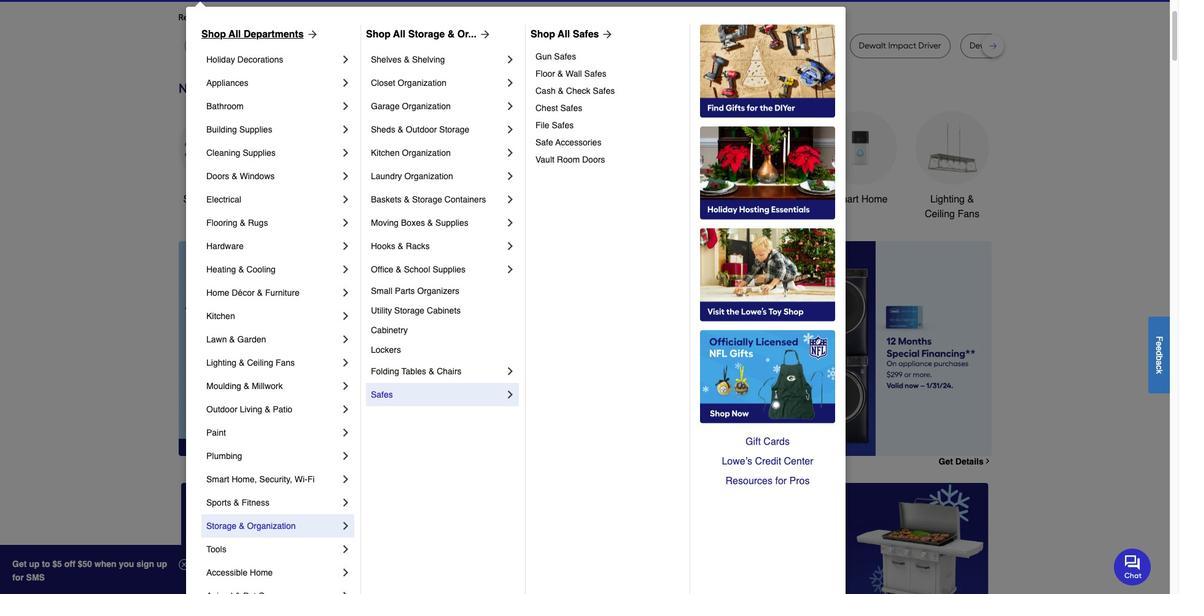 Task type: describe. For each thing, give the bounding box(es) containing it.
shop for shop all safes
[[531, 29, 555, 40]]

1 horizontal spatial lighting
[[931, 194, 965, 205]]

closet organization
[[371, 78, 447, 88]]

smart home, security, wi-fi link
[[206, 468, 340, 491]]

fitness
[[242, 498, 270, 508]]

equipment
[[653, 209, 700, 220]]

get for get up to $5 off $50 when you sign up for sms
[[12, 560, 27, 570]]

baskets
[[371, 195, 402, 205]]

chevron right image for plumbing
[[340, 450, 352, 463]]

f e e d b a c k button
[[1149, 317, 1170, 394]]

scroll to item #5 image
[[752, 434, 781, 439]]

shop all storage & or... link
[[366, 27, 491, 42]]

2 bit from the left
[[437, 41, 447, 51]]

& inside lighting & ceiling fans
[[968, 194, 974, 205]]

shop all deals link
[[178, 111, 252, 207]]

chevron right image for heating & cooling
[[340, 264, 352, 276]]

school
[[404, 265, 430, 275]]

heating & cooling link
[[206, 258, 340, 281]]

home for accessible home
[[250, 568, 273, 578]]

cash & check safes
[[536, 86, 615, 96]]

cabinets
[[427, 306, 461, 316]]

c
[[1155, 365, 1165, 370]]

sports & fitness
[[206, 498, 270, 508]]

building supplies link
[[206, 118, 340, 141]]

chevron right image for folding
[[504, 366, 517, 378]]

recommended
[[178, 12, 238, 23]]

driver for impact driver bit
[[520, 41, 543, 51]]

decorations for christmas
[[466, 209, 518, 220]]

2 horizontal spatial arrow right image
[[969, 349, 981, 361]]

safes down floor & wall safes link
[[593, 86, 615, 96]]

0 vertical spatial lighting & ceiling fans
[[925, 194, 980, 220]]

doors inside doors & windows link
[[206, 171, 229, 181]]

décor
[[232, 288, 255, 298]]

hardware link
[[206, 235, 340, 258]]

chevron right image for shelves
[[504, 53, 517, 66]]

utility storage cabinets link
[[371, 301, 517, 321]]

storage down sports
[[206, 522, 237, 531]]

drill for dewalt drill bit set
[[999, 41, 1014, 51]]

bit for dewalt drill bit set
[[1016, 41, 1026, 51]]

chevron right image for holiday
[[340, 53, 352, 66]]

laundry organization
[[371, 171, 453, 181]]

chat invite button image
[[1114, 548, 1152, 586]]

resources for pros link
[[700, 472, 836, 491]]

3 impact from the left
[[889, 41, 917, 51]]

chevron right image for laundry organization
[[504, 170, 517, 182]]

dewalt impact driver
[[859, 41, 942, 51]]

departments
[[244, 29, 304, 40]]

holiday decorations
[[206, 55, 283, 65]]

1 horizontal spatial ceiling
[[925, 209, 955, 220]]

lowe's credit center link
[[700, 452, 836, 472]]

outdoor for outdoor living & patio
[[206, 405, 238, 415]]

accessible home link
[[206, 562, 340, 585]]

patio
[[273, 405, 292, 415]]

rugs
[[248, 218, 268, 228]]

chevron right image for baskets
[[504, 194, 517, 206]]

supplies up cleaning supplies at the left of page
[[239, 125, 272, 135]]

gun safes
[[536, 52, 576, 61]]

for inside recommended searches for you heading
[[277, 12, 288, 23]]

0 horizontal spatial tools link
[[206, 538, 340, 562]]

2 set from the left
[[1028, 41, 1041, 51]]

get for get details
[[939, 457, 953, 467]]

plumbing
[[206, 452, 242, 461]]

dewalt for dewalt bit set
[[407, 41, 435, 51]]

center
[[784, 456, 814, 468]]

dewalt for dewalt drill bit set
[[970, 41, 997, 51]]

chevron right image for kitchen
[[504, 147, 517, 159]]

flooring & rugs link
[[206, 211, 340, 235]]

& inside outdoor tools & equipment
[[705, 194, 711, 205]]

when
[[94, 560, 116, 570]]

safes down folding
[[371, 390, 393, 400]]

fi
[[308, 475, 315, 485]]

$5
[[52, 560, 62, 570]]

floor & wall safes
[[536, 69, 607, 79]]

chevron right image for closet organization
[[504, 77, 517, 89]]

lowe's
[[722, 456, 753, 468]]

cards
[[764, 437, 790, 448]]

0 horizontal spatial tools
[[206, 545, 227, 555]]

accessible home
[[206, 568, 273, 578]]

dewalt bit set
[[407, 41, 461, 51]]

chevron right image for office & school supplies
[[504, 264, 517, 276]]

scroll to item #4 image
[[722, 434, 752, 439]]

0 horizontal spatial lighting
[[206, 358, 237, 368]]

bit for impact driver bit
[[545, 41, 555, 51]]

garage
[[371, 101, 400, 111]]

smart home, security, wi-fi
[[206, 475, 315, 485]]

sms
[[26, 573, 45, 583]]

or...
[[458, 29, 477, 40]]

up to 35 percent off select small appliances. image
[[457, 483, 713, 595]]

smart for smart home, security, wi-fi
[[206, 475, 229, 485]]

f e e d b a c k
[[1155, 336, 1165, 374]]

shop all deals
[[183, 194, 247, 205]]

home for smart home
[[862, 194, 888, 205]]

accessible
[[206, 568, 248, 578]]

dewalt tool
[[249, 41, 295, 51]]

chevron right image for sports
[[340, 497, 352, 509]]

home,
[[232, 475, 257, 485]]

1 vertical spatial bathroom
[[747, 194, 790, 205]]

storage up dewalt bit set
[[408, 29, 445, 40]]

b
[[1155, 356, 1165, 361]]

cooling
[[247, 265, 276, 275]]

moulding
[[206, 382, 241, 391]]

chevron right image for moulding
[[340, 380, 352, 393]]

flooring
[[206, 218, 238, 228]]

you
[[119, 560, 134, 570]]

0 horizontal spatial bathroom link
[[206, 95, 340, 118]]

lowe's credit center
[[722, 456, 814, 468]]

outdoor tools & equipment link
[[639, 111, 713, 222]]

organization down sports & fitness 'link' on the left bottom
[[247, 522, 296, 531]]

chevron right image for safes
[[504, 389, 517, 401]]

shelves
[[371, 55, 402, 65]]

all for departments
[[229, 29, 241, 40]]

chevron right image for smart
[[340, 474, 352, 486]]

all for deals
[[209, 194, 219, 205]]

gun safes link
[[536, 48, 681, 65]]

lawn & garden
[[206, 335, 266, 345]]

dewalt for dewalt tool
[[249, 41, 277, 51]]

0 horizontal spatial ceiling
[[247, 358, 273, 368]]

dewalt drill bit set
[[970, 41, 1041, 51]]

vault
[[536, 155, 555, 165]]

holiday hosting essentials. image
[[700, 127, 836, 220]]

small parts organizers link
[[371, 281, 517, 301]]

cleaning supplies link
[[206, 141, 340, 165]]

gun
[[536, 52, 552, 61]]

officially licensed n f l gifts. shop now. image
[[700, 331, 836, 424]]

storage down parts
[[394, 306, 425, 316]]

kitchen for kitchen organization
[[371, 148, 400, 158]]

shop all departments
[[202, 29, 304, 40]]

folding tables & chairs link
[[371, 360, 504, 383]]

a
[[1155, 361, 1165, 365]]

chevron right image for outdoor living & patio
[[340, 404, 352, 416]]

0 vertical spatial bathroom
[[206, 101, 244, 111]]

flooring & rugs
[[206, 218, 268, 228]]

shop for shop all storage & or...
[[366, 29, 391, 40]]

cleaning supplies
[[206, 148, 276, 158]]

organization for kitchen organization
[[402, 148, 451, 158]]

windows
[[240, 171, 275, 181]]

electrical
[[206, 195, 241, 205]]

moving boxes & supplies
[[371, 218, 469, 228]]

hooks & racks link
[[371, 235, 504, 258]]

file
[[536, 120, 550, 130]]

chevron right image for accessible home
[[340, 567, 352, 579]]

outdoor living & patio
[[206, 405, 292, 415]]

wi-
[[295, 475, 308, 485]]

shop for shop all departments
[[202, 29, 226, 40]]

garage organization link
[[371, 95, 504, 118]]

credit
[[755, 456, 782, 468]]

supplies up small parts organizers link on the left
[[433, 265, 466, 275]]

safe accessories link
[[536, 134, 681, 151]]

smart for smart home
[[833, 194, 859, 205]]

drill for dewalt drill bit
[[352, 41, 367, 51]]

hardware
[[206, 241, 244, 251]]

gift cards link
[[700, 433, 836, 452]]

details
[[956, 457, 984, 467]]



Task type: locate. For each thing, give the bounding box(es) containing it.
0 horizontal spatial up
[[29, 560, 40, 570]]

1 vertical spatial kitchen
[[206, 311, 235, 321]]

shop all safes link
[[531, 27, 614, 42]]

furniture
[[265, 288, 300, 298]]

outdoor
[[406, 125, 437, 135], [641, 194, 676, 205], [206, 405, 238, 415]]

shop inside shop all departments 'link'
[[202, 29, 226, 40]]

home décor & furniture link
[[206, 281, 340, 305]]

dewalt for dewalt
[[194, 41, 221, 51]]

resources
[[726, 476, 773, 487]]

2 vertical spatial home
[[250, 568, 273, 578]]

1 vertical spatial for
[[776, 476, 787, 487]]

lockers link
[[371, 340, 517, 360]]

arrow right image for shop all storage & or...
[[477, 28, 491, 41]]

safes down the chest safes
[[552, 120, 574, 130]]

find gifts for the diyer. image
[[700, 25, 836, 118]]

cabinetry link
[[371, 321, 517, 340]]

2 shop from the left
[[366, 29, 391, 40]]

accessories
[[556, 138, 602, 147]]

doors & windows
[[206, 171, 275, 181]]

you
[[290, 12, 305, 23]]

0 vertical spatial lighting
[[931, 194, 965, 205]]

boxes
[[401, 218, 425, 228]]

living
[[240, 405, 262, 415]]

0 horizontal spatial drill
[[352, 41, 367, 51]]

dewalt for dewalt impact driver
[[859, 41, 887, 51]]

0 horizontal spatial outdoor
[[206, 405, 238, 415]]

arrow right image
[[477, 28, 491, 41], [599, 28, 614, 41], [969, 349, 981, 361]]

supplies
[[239, 125, 272, 135], [243, 148, 276, 158], [436, 218, 469, 228], [433, 265, 466, 275]]

doors & windows link
[[206, 165, 340, 188]]

3 drill from the left
[[999, 41, 1014, 51]]

holiday
[[206, 55, 235, 65]]

drill for dewalt drill
[[735, 41, 750, 51]]

1 horizontal spatial drill
[[735, 41, 750, 51]]

organization for closet organization
[[398, 78, 447, 88]]

safes inside "link"
[[561, 103, 583, 113]]

baskets & storage containers link
[[371, 188, 504, 211]]

driver for impact driver
[[808, 41, 831, 51]]

1 horizontal spatial bathroom link
[[731, 111, 805, 207]]

4 dewalt from the left
[[407, 41, 435, 51]]

for inside the get up to $5 off $50 when you sign up for sms
[[12, 573, 24, 583]]

up left to
[[29, 560, 40, 570]]

tools up equipment on the right top of the page
[[679, 194, 702, 205]]

0 horizontal spatial kitchen
[[206, 311, 235, 321]]

for left you
[[277, 12, 288, 23]]

2 e from the top
[[1155, 346, 1165, 351]]

1 dewalt from the left
[[194, 41, 221, 51]]

1 horizontal spatial outdoor
[[406, 125, 437, 135]]

2 driver from the left
[[808, 41, 831, 51]]

paint link
[[206, 421, 340, 445]]

3 driver from the left
[[919, 41, 942, 51]]

tables
[[402, 367, 426, 377]]

0 vertical spatial doors
[[582, 155, 605, 165]]

get details link
[[939, 457, 992, 467]]

0 horizontal spatial lighting & ceiling fans link
[[206, 351, 340, 375]]

chevron right image for building
[[340, 123, 352, 136]]

outdoor down moulding in the bottom of the page
[[206, 405, 238, 415]]

1 e from the top
[[1155, 342, 1165, 346]]

safes up floor & wall safes
[[554, 52, 576, 61]]

kitchen inside kitchen organization link
[[371, 148, 400, 158]]

for left the sms
[[12, 573, 24, 583]]

2 horizontal spatial impact
[[889, 41, 917, 51]]

get inside the get up to $5 off $50 when you sign up for sms
[[12, 560, 27, 570]]

organization inside "link"
[[405, 171, 453, 181]]

up right sign
[[157, 560, 167, 570]]

0 horizontal spatial bathroom
[[206, 101, 244, 111]]

organization up "baskets & storage containers"
[[405, 171, 453, 181]]

shop inside shop all safes link
[[531, 29, 555, 40]]

chevron right image for kitchen
[[340, 310, 352, 323]]

chevron right image for doors
[[340, 170, 352, 182]]

0 horizontal spatial arrow right image
[[477, 28, 491, 41]]

5 dewalt from the left
[[706, 41, 733, 51]]

moulding & millwork link
[[206, 375, 340, 398]]

0 vertical spatial tools link
[[363, 111, 436, 207]]

supplies up windows
[[243, 148, 276, 158]]

chevron right image inside get details link
[[984, 458, 992, 466]]

sports
[[206, 498, 231, 508]]

1 horizontal spatial doors
[[582, 155, 605, 165]]

arrow right image
[[304, 28, 319, 41]]

0 vertical spatial decorations
[[237, 55, 283, 65]]

0 horizontal spatial set
[[449, 41, 461, 51]]

for left pros
[[776, 476, 787, 487]]

chevron right image for cleaning supplies
[[340, 147, 352, 159]]

for inside resources for pros link
[[776, 476, 787, 487]]

doors up shop all deals
[[206, 171, 229, 181]]

shop down recommended
[[202, 29, 226, 40]]

cash
[[536, 86, 556, 96]]

safes down recommended searches for you heading
[[573, 29, 599, 40]]

small parts organizers
[[371, 286, 459, 296]]

shop all storage & or...
[[366, 29, 477, 40]]

1 horizontal spatial driver
[[808, 41, 831, 51]]

get up the sms
[[12, 560, 27, 570]]

drill
[[352, 41, 367, 51], [735, 41, 750, 51], [999, 41, 1014, 51]]

scroll to item #2 image
[[664, 434, 693, 439]]

chevron right image for lighting
[[340, 357, 352, 369]]

chevron right image
[[340, 77, 352, 89], [504, 77, 517, 89], [340, 100, 352, 112], [504, 100, 517, 112], [504, 123, 517, 136], [340, 147, 352, 159], [504, 170, 517, 182], [340, 264, 352, 276], [504, 264, 517, 276], [340, 310, 352, 323], [340, 334, 352, 346], [504, 389, 517, 401], [340, 404, 352, 416], [340, 450, 352, 463], [340, 520, 352, 533], [340, 567, 352, 579]]

1 horizontal spatial lighting & ceiling fans
[[925, 194, 980, 220]]

utility storage cabinets
[[371, 306, 461, 316]]

organization down sheds & outdoor storage
[[402, 148, 451, 158]]

all inside shop all storage & or... link
[[393, 29, 406, 40]]

file safes
[[536, 120, 574, 130]]

fans inside lighting & ceiling fans
[[958, 209, 980, 220]]

1 horizontal spatial home
[[250, 568, 273, 578]]

laundry
[[371, 171, 402, 181]]

room
[[557, 155, 580, 165]]

e up d
[[1155, 342, 1165, 346]]

impact driver
[[778, 41, 831, 51]]

tools
[[388, 194, 411, 205], [679, 194, 702, 205], [206, 545, 227, 555]]

chest
[[536, 103, 558, 113]]

0 vertical spatial fans
[[958, 209, 980, 220]]

1 vertical spatial tools link
[[206, 538, 340, 562]]

2 horizontal spatial driver
[[919, 41, 942, 51]]

impact for impact driver bit
[[490, 41, 518, 51]]

0 vertical spatial smart
[[833, 194, 859, 205]]

shelves & shelving link
[[371, 48, 504, 71]]

0 horizontal spatial shop
[[202, 29, 226, 40]]

2 vertical spatial for
[[12, 573, 24, 583]]

chairs
[[437, 367, 462, 377]]

arrow right image for shop all safes
[[599, 28, 614, 41]]

cabinetry
[[371, 326, 408, 335]]

2 horizontal spatial shop
[[531, 29, 555, 40]]

arrow right image inside shop all safes link
[[599, 28, 614, 41]]

up to 30 percent off select grills and accessories. image
[[733, 483, 989, 595]]

0 horizontal spatial decorations
[[237, 55, 283, 65]]

all for storage
[[393, 29, 406, 40]]

chevron right image for flooring
[[340, 217, 352, 229]]

all down recommended searches for you
[[229, 29, 241, 40]]

resources for pros
[[726, 476, 810, 487]]

1 horizontal spatial decorations
[[466, 209, 518, 220]]

doors down safe accessories link
[[582, 155, 605, 165]]

arrow right image inside shop all storage & or... link
[[477, 28, 491, 41]]

tools inside outdoor tools & equipment
[[679, 194, 702, 205]]

1 horizontal spatial for
[[277, 12, 288, 23]]

1 vertical spatial fans
[[276, 358, 295, 368]]

file safes link
[[536, 117, 681, 134]]

1 vertical spatial smart
[[206, 475, 229, 485]]

3 dewalt from the left
[[323, 41, 350, 51]]

2 dewalt from the left
[[249, 41, 277, 51]]

chevron right image for home
[[340, 287, 352, 299]]

1 impact from the left
[[490, 41, 518, 51]]

shop up shelves
[[366, 29, 391, 40]]

1 horizontal spatial shop
[[366, 29, 391, 40]]

outdoor living & patio link
[[206, 398, 340, 421]]

1 driver from the left
[[520, 41, 543, 51]]

chevron right image for sheds & outdoor storage
[[504, 123, 517, 136]]

to
[[42, 560, 50, 570]]

shop up gun
[[531, 29, 555, 40]]

organization up sheds & outdoor storage
[[402, 101, 451, 111]]

dewalt for dewalt drill
[[706, 41, 733, 51]]

1 horizontal spatial lighting & ceiling fans link
[[916, 111, 989, 222]]

christmas decorations link
[[455, 111, 529, 222]]

ceiling
[[925, 209, 955, 220], [247, 358, 273, 368]]

all right shop
[[209, 194, 219, 205]]

shop all safes
[[531, 29, 599, 40]]

0 vertical spatial ceiling
[[925, 209, 955, 220]]

2 impact from the left
[[778, 41, 806, 51]]

shop
[[202, 29, 226, 40], [366, 29, 391, 40], [531, 29, 555, 40]]

0 vertical spatial for
[[277, 12, 288, 23]]

2 horizontal spatial for
[[776, 476, 787, 487]]

1 vertical spatial lighting
[[206, 358, 237, 368]]

tools up the accessible
[[206, 545, 227, 555]]

kitchen up lawn
[[206, 311, 235, 321]]

1 horizontal spatial tools
[[388, 194, 411, 205]]

organization for garage organization
[[402, 101, 451, 111]]

3 shop from the left
[[531, 29, 555, 40]]

1 vertical spatial decorations
[[466, 209, 518, 220]]

bit
[[369, 41, 379, 51], [437, 41, 447, 51], [545, 41, 555, 51], [1016, 41, 1026, 51]]

0 horizontal spatial driver
[[520, 41, 543, 51]]

3 bit from the left
[[545, 41, 555, 51]]

new deals every day during 25 days of deals image
[[178, 78, 992, 99]]

d
[[1155, 351, 1165, 356]]

appliances
[[206, 78, 249, 88]]

0 horizontal spatial fans
[[276, 358, 295, 368]]

0 vertical spatial lighting & ceiling fans link
[[916, 111, 989, 222]]

decorations down dewalt tool
[[237, 55, 283, 65]]

shop these last-minute gifts. $99 or less. quantities are limited and won't last. image
[[178, 241, 377, 456]]

decorations down the christmas
[[466, 209, 518, 220]]

0 horizontal spatial for
[[12, 573, 24, 583]]

0 horizontal spatial smart
[[206, 475, 229, 485]]

fans
[[958, 209, 980, 220], [276, 358, 295, 368]]

floor & wall safes link
[[536, 65, 681, 82]]

1 set from the left
[[449, 41, 461, 51]]

safes down cash & check safes
[[561, 103, 583, 113]]

1 horizontal spatial bathroom
[[747, 194, 790, 205]]

1 vertical spatial lighting & ceiling fans link
[[206, 351, 340, 375]]

1 horizontal spatial set
[[1028, 41, 1041, 51]]

7 dewalt from the left
[[970, 41, 997, 51]]

0 vertical spatial outdoor
[[406, 125, 437, 135]]

None search field
[[458, 0, 793, 3]]

plumbing link
[[206, 445, 340, 468]]

storage up moving boxes & supplies
[[412, 195, 442, 205]]

moulding & millwork
[[206, 382, 283, 391]]

building supplies
[[206, 125, 272, 135]]

1 horizontal spatial tools link
[[363, 111, 436, 207]]

impact for impact driver
[[778, 41, 806, 51]]

all for safes
[[558, 29, 570, 40]]

up
[[29, 560, 40, 570], [157, 560, 167, 570]]

paint
[[206, 428, 226, 438]]

outdoor down the garage organization
[[406, 125, 437, 135]]

all inside shop all safes link
[[558, 29, 570, 40]]

closet
[[371, 78, 395, 88]]

1 vertical spatial ceiling
[[247, 358, 273, 368]]

2 vertical spatial outdoor
[[206, 405, 238, 415]]

tools down the laundry organization
[[388, 194, 411, 205]]

visit the lowe's toy shop. image
[[700, 229, 836, 322]]

safe
[[536, 138, 553, 147]]

0 vertical spatial home
[[862, 194, 888, 205]]

moving boxes & supplies link
[[371, 211, 504, 235]]

kitchen organization
[[371, 148, 451, 158]]

heating
[[206, 265, 236, 275]]

smart inside "link"
[[206, 475, 229, 485]]

bathroom link
[[206, 95, 340, 118], [731, 111, 805, 207]]

decorations for holiday
[[237, 55, 283, 65]]

all up shelves & shelving
[[393, 29, 406, 40]]

1 vertical spatial home
[[206, 288, 229, 298]]

safes up the cash & check safes link
[[585, 69, 607, 79]]

home inside smart home link
[[862, 194, 888, 205]]

0 vertical spatial kitchen
[[371, 148, 400, 158]]

utility
[[371, 306, 392, 316]]

1 horizontal spatial impact
[[778, 41, 806, 51]]

lighting
[[931, 194, 965, 205], [206, 358, 237, 368]]

& inside "link"
[[429, 367, 435, 377]]

0 horizontal spatial lighting & ceiling fans
[[206, 358, 295, 368]]

chevron right image for moving
[[504, 217, 517, 229]]

1 horizontal spatial kitchen
[[371, 148, 400, 158]]

up to 30 percent off select major appliances. plus, save up to an extra $750 on major appliances. image
[[397, 241, 992, 456]]

chevron right image for lawn & garden
[[340, 334, 352, 346]]

0 vertical spatial get
[[939, 457, 953, 467]]

safes
[[573, 29, 599, 40], [554, 52, 576, 61], [585, 69, 607, 79], [593, 86, 615, 96], [561, 103, 583, 113], [552, 120, 574, 130], [371, 390, 393, 400]]

dewalt for dewalt drill bit
[[323, 41, 350, 51]]

chevron right image for hooks
[[504, 240, 517, 252]]

1 horizontal spatial smart
[[833, 194, 859, 205]]

2 horizontal spatial tools
[[679, 194, 702, 205]]

2 drill from the left
[[735, 41, 750, 51]]

4 bit from the left
[[1016, 41, 1026, 51]]

outdoor up equipment on the right top of the page
[[641, 194, 676, 205]]

recommended searches for you heading
[[178, 12, 992, 24]]

0 horizontal spatial doors
[[206, 171, 229, 181]]

shop inside shop all storage & or... link
[[366, 29, 391, 40]]

chevron right image for bathroom
[[340, 100, 352, 112]]

6 dewalt from the left
[[859, 41, 887, 51]]

organization down shelving
[[398, 78, 447, 88]]

1 shop from the left
[[202, 29, 226, 40]]

sign
[[137, 560, 154, 570]]

sports & fitness link
[[206, 491, 340, 515]]

1 horizontal spatial fans
[[958, 209, 980, 220]]

1 horizontal spatial arrow right image
[[599, 28, 614, 41]]

chevron right image for storage & organization
[[340, 520, 352, 533]]

2 horizontal spatial home
[[862, 194, 888, 205]]

kitchen up laundry
[[371, 148, 400, 158]]

chevron right image for appliances
[[340, 77, 352, 89]]

office
[[371, 265, 394, 275]]

outdoor for outdoor tools & equipment
[[641, 194, 676, 205]]

get up to 2 free select tools or batteries when you buy 1 with select purchases. image
[[181, 483, 437, 595]]

organization for laundry organization
[[405, 171, 453, 181]]

baskets & storage containers
[[371, 195, 486, 205]]

containers
[[445, 195, 486, 205]]

impact driver bit
[[490, 41, 555, 51]]

$50
[[78, 560, 92, 570]]

0 horizontal spatial impact
[[490, 41, 518, 51]]

doors inside vault room doors link
[[582, 155, 605, 165]]

1 horizontal spatial get
[[939, 457, 953, 467]]

get left the details
[[939, 457, 953, 467]]

k
[[1155, 370, 1165, 374]]

chevron right image
[[340, 53, 352, 66], [504, 53, 517, 66], [340, 123, 352, 136], [504, 147, 517, 159], [340, 170, 352, 182], [340, 194, 352, 206], [504, 194, 517, 206], [340, 217, 352, 229], [504, 217, 517, 229], [340, 240, 352, 252], [504, 240, 517, 252], [340, 287, 352, 299], [340, 357, 352, 369], [504, 366, 517, 378], [340, 380, 352, 393], [340, 427, 352, 439], [984, 458, 992, 466], [340, 474, 352, 486], [340, 497, 352, 509], [340, 544, 352, 556], [340, 590, 352, 595]]

organization
[[398, 78, 447, 88], [402, 101, 451, 111], [402, 148, 451, 158], [405, 171, 453, 181], [247, 522, 296, 531]]

home inside home décor & furniture link
[[206, 288, 229, 298]]

&
[[448, 29, 455, 40], [404, 55, 410, 65], [558, 69, 563, 79], [558, 86, 564, 96], [398, 125, 404, 135], [232, 171, 237, 181], [705, 194, 711, 205], [968, 194, 974, 205], [404, 195, 410, 205], [240, 218, 246, 228], [427, 218, 433, 228], [398, 241, 404, 251], [238, 265, 244, 275], [396, 265, 402, 275], [257, 288, 263, 298], [229, 335, 235, 345], [239, 358, 245, 368], [429, 367, 435, 377], [244, 382, 249, 391], [265, 405, 270, 415], [234, 498, 239, 508], [239, 522, 245, 531]]

1 vertical spatial lighting & ceiling fans
[[206, 358, 295, 368]]

home inside accessible home link
[[250, 568, 273, 578]]

kitchen inside 'kitchen' link
[[206, 311, 235, 321]]

1 vertical spatial get
[[12, 560, 27, 570]]

storage down 'garage organization' link
[[439, 125, 470, 135]]

cleaning
[[206, 148, 240, 158]]

supplies down containers
[[436, 218, 469, 228]]

set
[[449, 41, 461, 51], [1028, 41, 1041, 51]]

outdoor inside outdoor tools & equipment
[[641, 194, 676, 205]]

0 horizontal spatial home
[[206, 288, 229, 298]]

bit for dewalt drill bit
[[369, 41, 379, 51]]

all inside shop all deals link
[[209, 194, 219, 205]]

1 bit from the left
[[369, 41, 379, 51]]

1 horizontal spatial up
[[157, 560, 167, 570]]

1 up from the left
[[29, 560, 40, 570]]

2 horizontal spatial outdoor
[[641, 194, 676, 205]]

cash & check safes link
[[536, 82, 681, 100]]

1 drill from the left
[[352, 41, 367, 51]]

chevron right image for garage organization
[[504, 100, 517, 112]]

small
[[371, 286, 393, 296]]

1 vertical spatial doors
[[206, 171, 229, 181]]

0 horizontal spatial get
[[12, 560, 27, 570]]

1 vertical spatial outdoor
[[641, 194, 676, 205]]

all up gun safes
[[558, 29, 570, 40]]

e up b
[[1155, 346, 1165, 351]]

kitchen for kitchen
[[206, 311, 235, 321]]

2 up from the left
[[157, 560, 167, 570]]

2 horizontal spatial drill
[[999, 41, 1014, 51]]

all inside shop all departments 'link'
[[229, 29, 241, 40]]

off
[[64, 560, 75, 570]]

laundry organization link
[[371, 165, 504, 188]]



Task type: vqa. For each thing, say whether or not it's contained in the screenshot.
cart in the "630" LIST ITEM
no



